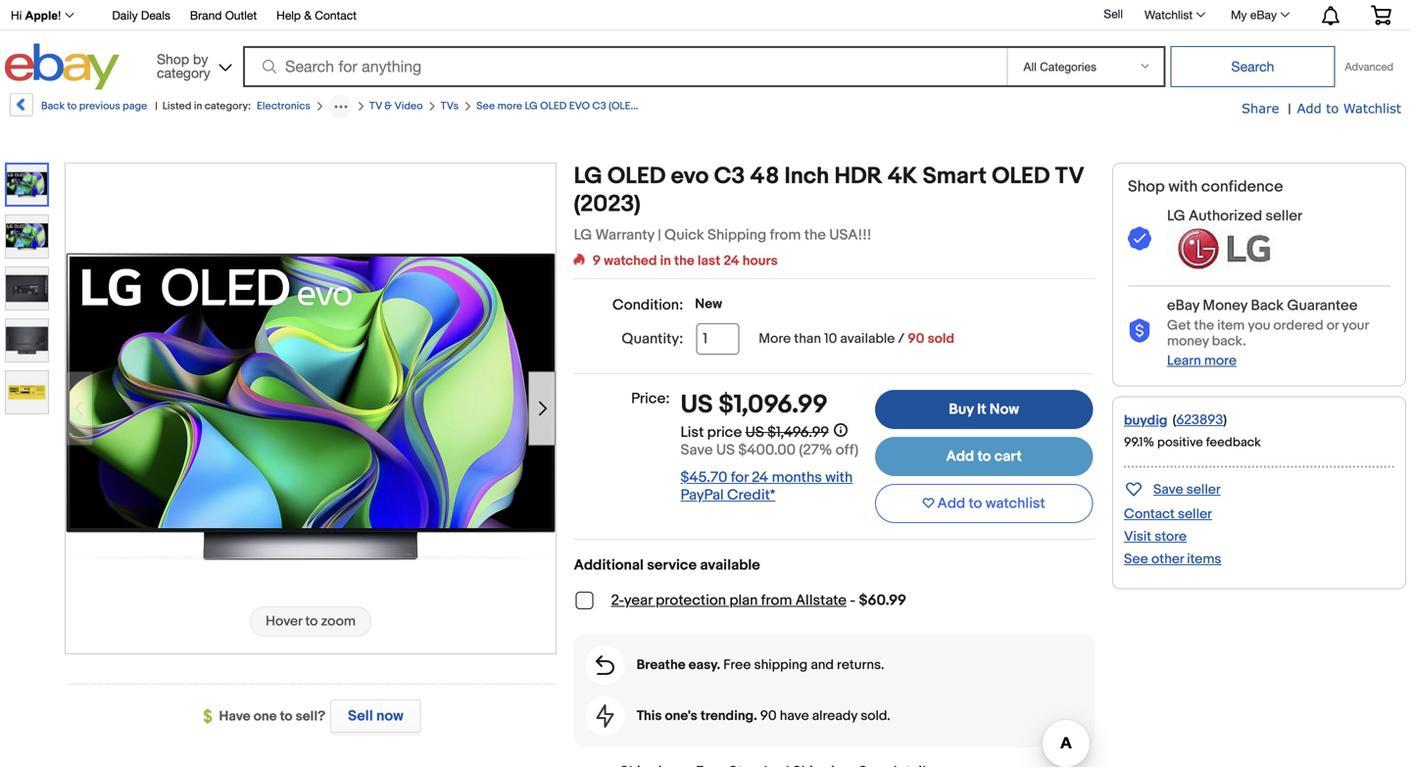 Task type: locate. For each thing, give the bounding box(es) containing it.
1 vertical spatial seller
[[1186, 482, 1221, 498]]

buydig link
[[1124, 412, 1168, 429]]

shop left the by
[[157, 51, 189, 67]]

24
[[724, 253, 740, 269], [752, 469, 768, 486]]

0 vertical spatial sell
[[1104, 7, 1123, 21]]

with details__icon image for lg authorized seller
[[1128, 227, 1151, 251]]

1 horizontal spatial 90
[[908, 331, 925, 347]]

guarantee
[[1287, 297, 1358, 315]]

1 vertical spatial ebay
[[1167, 297, 1199, 315]]

the right get
[[1194, 317, 1214, 334]]

watchlist link
[[1134, 3, 1214, 26]]

to inside button
[[969, 495, 982, 513]]

add right share
[[1297, 100, 1322, 116]]

0 vertical spatial back
[[41, 100, 65, 113]]

lg oled evo c3 48 inch hdr 4k smart oled tv (2023) - picture 1 of 5 image
[[66, 161, 556, 651]]

sell left watchlist link
[[1104, 7, 1123, 21]]

Quantity: text field
[[696, 323, 739, 355]]

0 vertical spatial save
[[681, 441, 713, 459]]

more down back.
[[1204, 353, 1237, 369]]

save up $45.70
[[681, 441, 713, 459]]

watchlist right "sell" link
[[1145, 8, 1193, 22]]

uhd
[[725, 100, 747, 113]]

0 horizontal spatial |
[[155, 100, 157, 113]]

(2023)
[[574, 191, 641, 219]]

0 horizontal spatial contact
[[315, 8, 357, 22]]

Search for anything text field
[[246, 48, 1003, 85]]

0 vertical spatial 24
[[724, 253, 740, 269]]

ebay up get
[[1167, 297, 1199, 315]]

ebay inside ebay money back guarantee get the item you ordered or your money back. learn more
[[1167, 297, 1199, 315]]

0 horizontal spatial more
[[497, 100, 522, 113]]

us $1,096.99 main content
[[574, 163, 1095, 767]]

$45.70 for 24 months with paypal credit* button
[[681, 469, 859, 504]]

lg authorized seller
[[1167, 207, 1303, 225]]

$45.70 for 24 months with paypal credit*
[[681, 469, 853, 504]]

the inside the lg oled evo c3 48 inch hdr 4k smart oled tv (2023) lg  warranty | quick shipping from the usa!!!
[[804, 226, 826, 244]]

1 vertical spatial 24
[[752, 469, 768, 486]]

1 vertical spatial 90
[[760, 708, 777, 725]]

1 vertical spatial back
[[1251, 297, 1284, 315]]

c3 right the evo
[[592, 100, 606, 113]]

1 horizontal spatial |
[[658, 226, 661, 244]]

oled left the evo
[[540, 100, 567, 113]]

see right 'tvs'
[[476, 100, 495, 113]]

0 vertical spatial &
[[304, 8, 312, 22]]

buy
[[949, 401, 974, 418]]

contact seller visit store see other items
[[1124, 506, 1221, 568]]

0 vertical spatial more
[[497, 100, 522, 113]]

credit*
[[727, 486, 775, 504]]

from right plan
[[761, 592, 792, 610]]

contact right help
[[315, 8, 357, 22]]

contact up visit store link
[[1124, 506, 1175, 523]]

1 vertical spatial c3
[[714, 163, 745, 191]]

0 horizontal spatial 90
[[760, 708, 777, 725]]

list price us $1,496.99
[[681, 424, 829, 441]]

my ebay link
[[1220, 3, 1298, 26]]

smart
[[923, 163, 987, 191]]

sell for sell now
[[348, 708, 373, 725]]

4k left smart
[[888, 163, 917, 191]]

sell left now
[[348, 708, 373, 725]]

0 horizontal spatial 24
[[724, 253, 740, 269]]

0 vertical spatial tv
[[369, 100, 382, 113]]

allstate
[[795, 592, 847, 610]]

1 horizontal spatial sell
[[1104, 7, 1123, 21]]

& left video at the top left of page
[[384, 100, 392, 113]]

money
[[1203, 297, 1248, 315]]

with details__icon image for breathe easy.
[[596, 656, 615, 675]]

seller down 'confidence'
[[1266, 207, 1303, 225]]

this
[[637, 708, 662, 725]]

&
[[304, 8, 312, 22], [384, 100, 392, 113]]

0 horizontal spatial save
[[681, 441, 713, 459]]

my
[[1231, 8, 1247, 22]]

0 horizontal spatial c3
[[592, 100, 606, 113]]

buydig
[[1124, 412, 1168, 429]]

save inside button
[[1153, 482, 1183, 498]]

ebay right my
[[1250, 8, 1277, 22]]

months
[[772, 469, 822, 486]]

0 horizontal spatial shop
[[157, 51, 189, 67]]

1 vertical spatial &
[[384, 100, 392, 113]]

now
[[990, 401, 1019, 418]]

1 horizontal spatial with
[[1168, 177, 1198, 196]]

in inside us $1,096.99 main content
[[660, 253, 671, 269]]

dollar sign image
[[203, 709, 219, 725]]

with details__icon image left this
[[596, 705, 614, 728]]

back.
[[1212, 333, 1246, 350]]

& for help
[[304, 8, 312, 22]]

see
[[476, 100, 495, 113], [1124, 551, 1148, 568]]

contact
[[315, 8, 357, 22], [1124, 506, 1175, 523]]

None submit
[[1170, 46, 1335, 87]]

help
[[276, 8, 301, 22]]

save
[[681, 441, 713, 459], [1153, 482, 1183, 498]]

seller inside button
[[1186, 482, 1221, 498]]

| right share button
[[1288, 101, 1291, 118]]

1 vertical spatial tv
[[1055, 163, 1084, 191]]

0 vertical spatial with
[[1168, 177, 1198, 196]]

the left last
[[674, 253, 695, 269]]

1 horizontal spatial contact
[[1124, 506, 1175, 523]]

to left watchlist
[[969, 495, 982, 513]]

with details__icon image down shop with confidence
[[1128, 227, 1151, 251]]

off)
[[836, 441, 859, 459]]

1 horizontal spatial in
[[660, 253, 671, 269]]

(
[[1173, 412, 1176, 429]]

4k right 48''
[[710, 100, 723, 113]]

1 vertical spatial add
[[946, 448, 974, 465]]

90 left 'have'
[[760, 708, 777, 725]]

0 horizontal spatial available
[[700, 557, 760, 574]]

oled
[[540, 100, 567, 113], [607, 163, 666, 191], [992, 163, 1050, 191]]

oled right smart
[[992, 163, 1050, 191]]

!
[[58, 9, 61, 22]]

1 horizontal spatial watchlist
[[1343, 100, 1401, 116]]

available left "/"
[[840, 331, 895, 347]]

with inside $45.70 for 24 months with paypal credit*
[[825, 469, 853, 486]]

1 horizontal spatial more
[[1204, 353, 1237, 369]]

contact inside contact seller visit store see other items
[[1124, 506, 1175, 523]]

outlet
[[225, 8, 257, 22]]

0 vertical spatial shop
[[157, 51, 189, 67]]

2 vertical spatial add
[[937, 495, 965, 513]]

0 horizontal spatial &
[[304, 8, 312, 22]]

have one to sell?
[[219, 708, 326, 725]]

condition:
[[612, 296, 683, 314]]

back up 'you'
[[1251, 297, 1284, 315]]

0 horizontal spatial oled
[[540, 100, 567, 113]]

24 right for
[[752, 469, 768, 486]]

deals
[[141, 8, 170, 22]]

0 horizontal spatial watchlist
[[1145, 8, 1193, 22]]

in
[[194, 100, 202, 113], [660, 253, 671, 269]]

to for watchlist
[[969, 495, 982, 513]]

1 vertical spatial with
[[825, 469, 853, 486]]

see inside contact seller visit store see other items
[[1124, 551, 1148, 568]]

to inside share | add to watchlist
[[1326, 100, 1339, 116]]

0 horizontal spatial back
[[41, 100, 65, 113]]

1 horizontal spatial &
[[384, 100, 392, 113]]

add inside share | add to watchlist
[[1297, 100, 1322, 116]]

1 horizontal spatial 4k
[[888, 163, 917, 191]]

one's
[[665, 708, 697, 725]]

item
[[1217, 317, 1245, 334]]

hi apple !
[[11, 9, 61, 22]]

1 horizontal spatial tv
[[1055, 163, 1084, 191]]

in for listed
[[194, 100, 202, 113]]

the
[[804, 226, 826, 244], [674, 253, 695, 269], [1194, 317, 1214, 334]]

hdr left s...
[[749, 100, 771, 113]]

1 vertical spatial the
[[674, 253, 695, 269]]

in down quick
[[660, 253, 671, 269]]

1 horizontal spatial ebay
[[1250, 8, 1277, 22]]

save for save seller
[[1153, 482, 1183, 498]]

the left usa!!!
[[804, 226, 826, 244]]

to left previous
[[67, 100, 77, 113]]

to down advanced link
[[1326, 100, 1339, 116]]

0 vertical spatial available
[[840, 331, 895, 347]]

add inside button
[[937, 495, 965, 513]]

0 vertical spatial watchlist
[[1145, 8, 1193, 22]]

& inside the help & contact link
[[304, 8, 312, 22]]

add down buy
[[946, 448, 974, 465]]

available
[[840, 331, 895, 347], [700, 557, 760, 574]]

0 vertical spatial from
[[770, 226, 801, 244]]

evo
[[569, 100, 590, 113]]

1 vertical spatial in
[[660, 253, 671, 269]]

1 vertical spatial contact
[[1124, 506, 1175, 523]]

oled left evo
[[607, 163, 666, 191]]

add for add to watchlist
[[937, 495, 965, 513]]

to inside 'link'
[[67, 100, 77, 113]]

save inside us $1,096.99 main content
[[681, 441, 713, 459]]

your shopping cart image
[[1370, 5, 1392, 25]]

1 horizontal spatial c3
[[714, 163, 745, 191]]

lg down "(2023)"
[[574, 226, 592, 244]]

24 right last
[[724, 253, 740, 269]]

with details__icon image
[[1128, 227, 1151, 251], [1128, 319, 1151, 344], [596, 656, 615, 675], [596, 705, 614, 728]]

0 vertical spatial hdr
[[749, 100, 771, 113]]

ebay inside account navigation
[[1250, 8, 1277, 22]]

daily
[[112, 8, 138, 22]]

buy it now link
[[875, 390, 1093, 429]]

cart
[[994, 448, 1022, 465]]

1 vertical spatial see
[[1124, 551, 1148, 568]]

1 horizontal spatial see
[[1124, 551, 1148, 568]]

sell link
[[1095, 7, 1132, 21]]

0 horizontal spatial see
[[476, 100, 495, 113]]

the inside ebay money back guarantee get the item you ordered or your money back. learn more
[[1194, 317, 1214, 334]]

0 horizontal spatial tv
[[369, 100, 382, 113]]

seller for save seller
[[1186, 482, 1221, 498]]

add to cart link
[[875, 437, 1093, 476]]

tv inside the lg oled evo c3 48 inch hdr 4k smart oled tv (2023) lg  warranty | quick shipping from the usa!!!
[[1055, 163, 1084, 191]]

available up plan
[[700, 557, 760, 574]]

| left quick
[[658, 226, 661, 244]]

0 vertical spatial contact
[[315, 8, 357, 22]]

hi
[[11, 9, 22, 22]]

sell inside account navigation
[[1104, 7, 1123, 21]]

with down off)
[[825, 469, 853, 486]]

1 horizontal spatial the
[[804, 226, 826, 244]]

us
[[681, 390, 713, 420], [745, 424, 764, 441], [716, 441, 735, 459]]

0 vertical spatial in
[[194, 100, 202, 113]]

with up "authorized"
[[1168, 177, 1198, 196]]

1 vertical spatial sell
[[348, 708, 373, 725]]

price
[[707, 424, 742, 441]]

us down "us $1,096.99"
[[745, 424, 764, 441]]

0 horizontal spatial the
[[674, 253, 695, 269]]

1 vertical spatial 4k
[[888, 163, 917, 191]]

back to previous page link
[[8, 93, 147, 123]]

hdr right inch
[[834, 163, 882, 191]]

1 horizontal spatial hdr
[[834, 163, 882, 191]]

90 right "/"
[[908, 331, 925, 347]]

1 vertical spatial shop
[[1128, 177, 1165, 196]]

lg up warranty
[[574, 163, 602, 191]]

more
[[759, 331, 791, 347]]

us up for
[[716, 441, 735, 459]]

apple
[[25, 9, 58, 22]]

daily deals
[[112, 8, 170, 22]]

1 horizontal spatial us
[[716, 441, 735, 459]]

1 horizontal spatial back
[[1251, 297, 1284, 315]]

1 vertical spatial save
[[1153, 482, 1183, 498]]

0 vertical spatial the
[[804, 226, 826, 244]]

already
[[812, 708, 858, 725]]

watchlist down advanced link
[[1343, 100, 1401, 116]]

seller up contact seller 'link' on the bottom of the page
[[1186, 482, 1221, 498]]

lg
[[525, 100, 538, 113], [574, 163, 602, 191], [1167, 207, 1185, 225], [574, 226, 592, 244]]

more right tvs link
[[497, 100, 522, 113]]

watchlist
[[1145, 8, 1193, 22], [1343, 100, 1401, 116]]

| left listed
[[155, 100, 157, 113]]

see down the visit
[[1124, 551, 1148, 568]]

new
[[695, 296, 722, 313]]

see more lg oled evo c3 (oled48c3pua) 48'' 4k uhd hdr s... link
[[476, 100, 787, 113]]

0 horizontal spatial sell
[[348, 708, 373, 725]]

1 horizontal spatial save
[[1153, 482, 1183, 498]]

0 horizontal spatial with
[[825, 469, 853, 486]]

99.1%
[[1124, 435, 1154, 450]]

0 vertical spatial c3
[[592, 100, 606, 113]]

sell now
[[348, 708, 403, 725]]

us up list on the bottom of the page
[[681, 390, 713, 420]]

0 horizontal spatial hdr
[[749, 100, 771, 113]]

add down add to cart link
[[937, 495, 965, 513]]

now
[[376, 708, 403, 725]]

2 vertical spatial seller
[[1178, 506, 1212, 523]]

back left previous
[[41, 100, 65, 113]]

from up hours
[[770, 226, 801, 244]]

seller for contact seller visit store see other items
[[1178, 506, 1212, 523]]

save up contact seller 'link' on the bottom of the page
[[1153, 482, 1183, 498]]

with details__icon image left get
[[1128, 319, 1151, 344]]

seller down save seller at the right bottom of page
[[1178, 506, 1212, 523]]

video
[[394, 100, 423, 113]]

2 vertical spatial the
[[1194, 317, 1214, 334]]

623893
[[1176, 412, 1223, 429]]

0 vertical spatial ebay
[[1250, 8, 1277, 22]]

1 horizontal spatial oled
[[607, 163, 666, 191]]

2 horizontal spatial the
[[1194, 317, 1214, 334]]

with details__icon image left breathe
[[596, 656, 615, 675]]

1 vertical spatial more
[[1204, 353, 1237, 369]]

0 vertical spatial 90
[[908, 331, 925, 347]]

0 horizontal spatial in
[[194, 100, 202, 113]]

tvs
[[441, 100, 459, 113]]

& right help
[[304, 8, 312, 22]]

2 horizontal spatial |
[[1288, 101, 1291, 118]]

picture 3 of 5 image
[[6, 268, 48, 310]]

1 vertical spatial hdr
[[834, 163, 882, 191]]

have
[[780, 708, 809, 725]]

seller inside contact seller visit store see other items
[[1178, 506, 1212, 523]]

shop by category
[[157, 51, 210, 81]]

1 horizontal spatial shop
[[1128, 177, 1165, 196]]

(oled48c3pua)
[[609, 100, 688, 113]]

picture 4 of 5 image
[[6, 319, 48, 362]]

0 vertical spatial 4k
[[710, 100, 723, 113]]

shop left 'confidence'
[[1128, 177, 1165, 196]]

1 vertical spatial watchlist
[[1343, 100, 1401, 116]]

from inside the lg oled evo c3 48 inch hdr 4k smart oled tv (2023) lg  warranty | quick shipping from the usa!!!
[[770, 226, 801, 244]]

shop inside shop by category
[[157, 51, 189, 67]]

back inside ebay money back guarantee get the item you ordered or your money back. learn more
[[1251, 297, 1284, 315]]

48
[[750, 163, 779, 191]]

to for previous
[[67, 100, 77, 113]]

4k
[[710, 100, 723, 113], [888, 163, 917, 191]]

to left the 'cart'
[[977, 448, 991, 465]]

0 vertical spatial add
[[1297, 100, 1322, 116]]

c3 left 48
[[714, 163, 745, 191]]

tv & video
[[369, 100, 423, 113]]

tv & video link
[[369, 100, 423, 113]]

1 horizontal spatial 24
[[752, 469, 768, 486]]

in right listed
[[194, 100, 202, 113]]

0 horizontal spatial ebay
[[1167, 297, 1199, 315]]



Task type: vqa. For each thing, say whether or not it's contained in the screenshot.
pc
no



Task type: describe. For each thing, give the bounding box(es) containing it.
usa!!!
[[829, 226, 872, 244]]

9 watched in the last 24 hours
[[592, 253, 778, 269]]

shop with confidence
[[1128, 177, 1283, 196]]

positive
[[1157, 435, 1203, 450]]

picture 2 of 5 image
[[6, 216, 48, 258]]

0 horizontal spatial us
[[681, 390, 713, 420]]

sold.
[[861, 708, 890, 725]]

price:
[[631, 390, 670, 408]]

paypal
[[681, 486, 724, 504]]

4k inside the lg oled evo c3 48 inch hdr 4k smart oled tv (2023) lg  warranty | quick shipping from the usa!!!
[[888, 163, 917, 191]]

trending.
[[700, 708, 757, 725]]

it
[[977, 401, 986, 418]]

for
[[731, 469, 748, 486]]

lg down shop with confidence
[[1167, 207, 1185, 225]]

brand outlet link
[[190, 5, 257, 27]]

add for add to cart
[[946, 448, 974, 465]]

watchlist inside share | add to watchlist
[[1343, 100, 1401, 116]]

help & contact
[[276, 8, 357, 22]]

save us $400.00 (27% off)
[[681, 441, 859, 459]]

electronics link
[[257, 100, 310, 113]]

contact inside account navigation
[[315, 8, 357, 22]]

have
[[219, 708, 251, 725]]

$1,496.99
[[767, 424, 829, 441]]

store
[[1155, 529, 1187, 545]]

sell?
[[296, 708, 326, 725]]

see other items link
[[1124, 551, 1221, 568]]

with details__icon image for this one's trending.
[[596, 705, 614, 728]]

lg logo image
[[1167, 228, 1285, 269]]

sold
[[928, 331, 954, 347]]

this one's trending. 90 have already sold.
[[637, 708, 890, 725]]

0 horizontal spatial 4k
[[710, 100, 723, 113]]

other
[[1151, 551, 1184, 568]]

s...
[[773, 100, 787, 113]]

picture 1 of 5 image
[[7, 165, 47, 205]]

2 horizontal spatial oled
[[992, 163, 1050, 191]]

learn more link
[[1167, 353, 1237, 369]]

service
[[647, 557, 697, 574]]

| inside share | add to watchlist
[[1288, 101, 1291, 118]]

buy it now
[[949, 401, 1019, 418]]

inch
[[784, 163, 829, 191]]

see more lg oled evo c3 (oled48c3pua) 48'' 4k uhd hdr s...
[[476, 100, 787, 113]]

visit
[[1124, 529, 1152, 545]]

shipping
[[754, 657, 808, 674]]

watchlist inside account navigation
[[1145, 8, 1193, 22]]

9
[[592, 253, 601, 269]]

2-
[[611, 592, 624, 610]]

shop for shop by category
[[157, 51, 189, 67]]

& for tv
[[384, 100, 392, 113]]

additional
[[574, 557, 644, 574]]

with details__icon image for ebay money back guarantee
[[1128, 319, 1151, 344]]

24 inside $45.70 for 24 months with paypal credit*
[[752, 469, 768, 486]]

you
[[1248, 317, 1270, 334]]

/
[[898, 331, 905, 347]]

back inside 'link'
[[41, 100, 65, 113]]

shop by category banner
[[0, 0, 1406, 95]]

items
[[1187, 551, 1221, 568]]

1 horizontal spatial available
[[840, 331, 895, 347]]

hours
[[743, 253, 778, 269]]

(27%
[[799, 441, 832, 459]]

0 vertical spatial see
[[476, 100, 495, 113]]

sell for sell
[[1104, 7, 1123, 21]]

$60.99
[[859, 592, 906, 610]]

account navigation
[[0, 0, 1406, 30]]

| inside the lg oled evo c3 48 inch hdr 4k smart oled tv (2023) lg  warranty | quick shipping from the usa!!!
[[658, 226, 661, 244]]

2-year protection plan from allstate - $60.99
[[611, 592, 906, 610]]

brand outlet
[[190, 8, 257, 22]]

in for watched
[[660, 253, 671, 269]]

confidence
[[1201, 177, 1283, 196]]

back to previous page
[[41, 100, 147, 113]]

shop by category button
[[148, 44, 236, 86]]

or
[[1327, 317, 1339, 334]]

get
[[1167, 317, 1191, 334]]

| listed in category:
[[155, 100, 251, 113]]

hdr inside the lg oled evo c3 48 inch hdr 4k smart oled tv (2023) lg  warranty | quick shipping from the usa!!!
[[834, 163, 882, 191]]

tvs link
[[441, 100, 459, 113]]

my ebay
[[1231, 8, 1277, 22]]

c3 inside the lg oled evo c3 48 inch hdr 4k smart oled tv (2023) lg  warranty | quick shipping from the usa!!!
[[714, 163, 745, 191]]

shop for shop with confidence
[[1128, 177, 1165, 196]]

easy.
[[689, 657, 720, 674]]

page
[[123, 100, 147, 113]]

one
[[254, 708, 277, 725]]

1 vertical spatial from
[[761, 592, 792, 610]]

buydig ( 623893 ) 99.1% positive feedback
[[1124, 412, 1261, 450]]

category:
[[205, 100, 251, 113]]

$1,096.99
[[719, 390, 828, 420]]

visit store link
[[1124, 529, 1187, 545]]

add to cart
[[946, 448, 1022, 465]]

breathe
[[637, 657, 686, 674]]

none submit inside shop by category banner
[[1170, 46, 1335, 87]]

last
[[698, 253, 720, 269]]

protection
[[656, 592, 726, 610]]

0 vertical spatial seller
[[1266, 207, 1303, 225]]

to right one
[[280, 708, 293, 725]]

1 vertical spatial available
[[700, 557, 760, 574]]

free
[[723, 657, 751, 674]]

feedback
[[1206, 435, 1261, 450]]

-
[[850, 592, 856, 610]]

quantity:
[[622, 330, 683, 348]]

623893 link
[[1176, 412, 1223, 429]]

lg left the evo
[[525, 100, 538, 113]]

year
[[624, 592, 652, 610]]

save for save us $400.00 (27% off)
[[681, 441, 713, 459]]

2 horizontal spatial us
[[745, 424, 764, 441]]

save seller button
[[1124, 478, 1221, 500]]

authorized
[[1189, 207, 1262, 225]]

money
[[1167, 333, 1209, 350]]

to for cart
[[977, 448, 991, 465]]

more inside ebay money back guarantee get the item you ordered or your money back. learn more
[[1204, 353, 1237, 369]]

48''
[[690, 100, 707, 113]]

previous
[[79, 100, 120, 113]]

picture 5 of 5 image
[[6, 371, 48, 414]]

contact seller link
[[1124, 506, 1212, 523]]

listed
[[162, 100, 192, 113]]

add to watchlist link
[[1297, 100, 1401, 118]]

$400.00
[[738, 441, 796, 459]]

)
[[1223, 412, 1227, 429]]

list
[[681, 424, 704, 441]]



